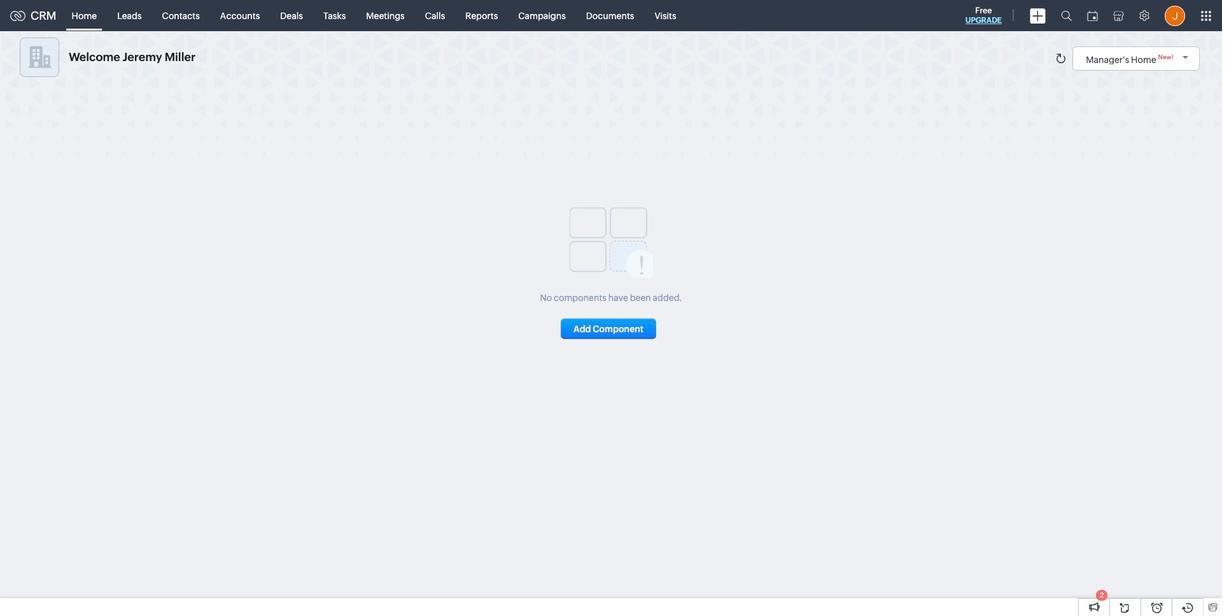Task type: vqa. For each thing, say whether or not it's contained in the screenshot.
ADDRESS INFORMATION COPY ADDRESS
no



Task type: locate. For each thing, give the bounding box(es) containing it.
create menu image
[[1030, 8, 1046, 23]]

calendar image
[[1088, 11, 1099, 21]]

profile element
[[1158, 0, 1194, 31]]

search image
[[1062, 10, 1073, 21]]



Task type: describe. For each thing, give the bounding box(es) containing it.
profile image
[[1166, 5, 1186, 26]]

create menu element
[[1023, 0, 1054, 31]]

search element
[[1054, 0, 1080, 31]]

logo image
[[10, 11, 25, 21]]



